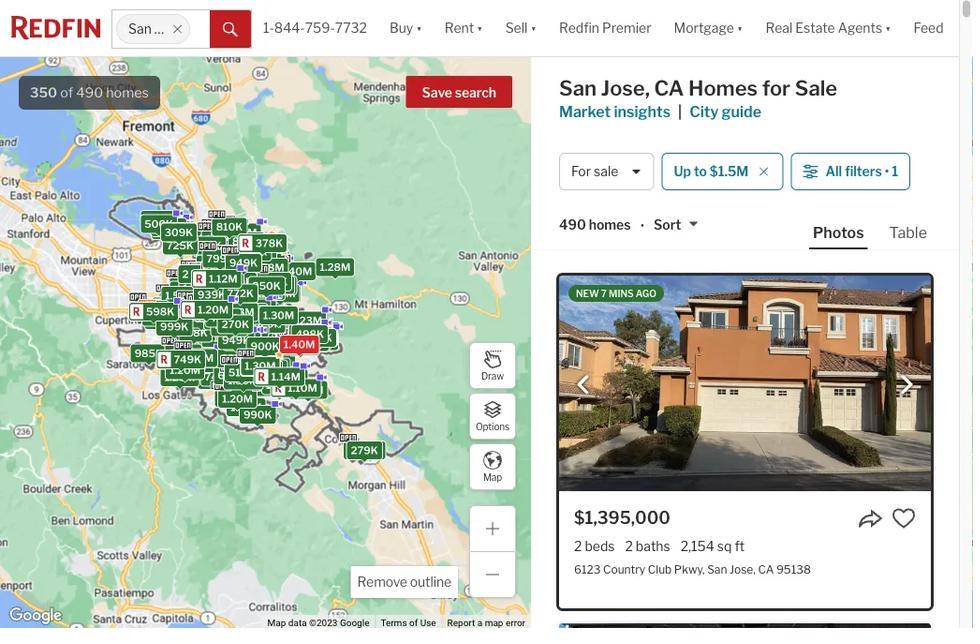 Task type: locate. For each thing, give the bounding box(es) containing it.
399k up 829k
[[200, 261, 228, 273]]

996k
[[273, 373, 301, 385]]

645k
[[223, 345, 252, 357]]

0 horizontal spatial 4 units
[[158, 311, 193, 323]]

0 horizontal spatial 1.25m
[[161, 303, 192, 316]]

1 horizontal spatial 578k
[[199, 286, 227, 298]]

2 horizontal spatial 1.28m
[[320, 261, 351, 273]]

1.48m down 595k
[[224, 306, 255, 318]]

new 7 mins ago
[[576, 288, 657, 299]]

1.12m
[[209, 273, 238, 285]]

▾ right the buy
[[416, 20, 422, 36]]

save search
[[422, 85, 497, 101]]

1 horizontal spatial 749k
[[205, 371, 233, 383]]

2 vertical spatial san
[[708, 562, 728, 576]]

750k up 729k
[[262, 312, 290, 324]]

homes
[[689, 75, 758, 101]]

0 vertical spatial 859k
[[255, 276, 283, 288]]

jose,
[[601, 75, 650, 101], [730, 562, 756, 576]]

1 vertical spatial 7
[[270, 372, 276, 385]]

1.18m
[[206, 233, 235, 245], [218, 254, 248, 266], [206, 332, 235, 344]]

ca inside san jose, ca homes for sale market insights | city guide
[[655, 75, 685, 101]]

530k
[[248, 361, 277, 374], [247, 362, 276, 375]]

▾ for mortgage ▾
[[738, 20, 744, 36]]

4 ▾ from the left
[[738, 20, 744, 36]]

949k
[[230, 257, 258, 269], [229, 281, 258, 293], [242, 286, 270, 298], [241, 293, 269, 305], [222, 334, 251, 346]]

1.09m
[[256, 352, 287, 365]]

1 vertical spatial homes
[[589, 217, 631, 233]]

2
[[199, 232, 206, 244], [189, 240, 195, 252], [220, 250, 227, 263], [182, 268, 189, 280], [189, 304, 195, 316], [230, 340, 236, 353], [348, 444, 354, 456], [575, 538, 582, 554], [626, 538, 634, 554]]

city guide link
[[690, 100, 766, 123]]

san down 2,154 sq ft
[[708, 562, 728, 576]]

real estate agents ▾ button
[[755, 0, 903, 56]]

844-
[[275, 20, 305, 36]]

1 vertical spatial 989k
[[238, 302, 267, 314]]

0 vertical spatial 725k
[[167, 240, 194, 252]]

0 horizontal spatial 750k
[[215, 302, 242, 314]]

homes inside 490 homes •
[[589, 217, 631, 233]]

photo of 3433 wine cork way, san jose, ca 95124 image
[[560, 623, 932, 628]]

1 vertical spatial 490
[[560, 217, 587, 233]]

market
[[560, 102, 611, 120]]

2 1.48m from the left
[[158, 306, 189, 318]]

new
[[576, 288, 600, 299]]

1.28m up 469k
[[320, 261, 351, 273]]

map
[[484, 472, 503, 483]]

filters
[[846, 163, 883, 179]]

homes down for sale button
[[589, 217, 631, 233]]

864k
[[244, 337, 272, 349]]

for sale button
[[560, 153, 655, 190]]

0 horizontal spatial 859k
[[222, 334, 250, 346]]

1 horizontal spatial 4
[[201, 292, 208, 304]]

578k down 968k
[[199, 286, 227, 298]]

1 vertical spatial 4
[[158, 311, 165, 323]]

1 horizontal spatial homes
[[589, 217, 631, 233]]

535k
[[218, 372, 246, 385]]

mortgage ▾ button
[[663, 0, 755, 56]]

jose, inside san jose, ca homes for sale market insights | city guide
[[601, 75, 650, 101]]

7 units
[[270, 372, 304, 385]]

▾
[[416, 20, 422, 36], [477, 20, 483, 36], [531, 20, 537, 36], [738, 20, 744, 36], [886, 20, 892, 36]]

2 vertical spatial 990k
[[244, 409, 272, 421]]

1 vertical spatial 578k
[[137, 304, 165, 316]]

745k
[[182, 318, 210, 330]]

190k
[[211, 327, 238, 339], [244, 344, 271, 356]]

▾ for rent ▾
[[477, 20, 483, 36]]

1 vertical spatial jose,
[[730, 562, 756, 576]]

547k
[[242, 330, 270, 343]]

▾ right rent
[[477, 20, 483, 36]]

1.28m down 575k
[[165, 371, 195, 383]]

9
[[206, 321, 213, 333]]

1 horizontal spatial 190k
[[244, 344, 271, 356]]

feed button
[[903, 0, 974, 56]]

4
[[201, 292, 208, 304], [158, 311, 165, 323]]

1.13m
[[264, 279, 293, 291]]

▾ right sell
[[531, 20, 537, 36]]

san jose
[[128, 21, 182, 37]]

680k
[[217, 373, 245, 385]]

1 horizontal spatial san
[[560, 75, 597, 101]]

250k
[[221, 341, 249, 354]]

980k
[[239, 260, 267, 272]]

5 ▾ from the left
[[886, 20, 892, 36]]

for
[[572, 163, 592, 179]]

0 vertical spatial 399k
[[200, 261, 228, 273]]

578k up 715k
[[137, 304, 165, 316]]

san left jose
[[128, 21, 152, 37]]

jose, up insights
[[601, 75, 650, 101]]

0 horizontal spatial homes
[[106, 84, 149, 101]]

homes right of
[[106, 84, 149, 101]]

1 horizontal spatial 389k
[[257, 363, 286, 375]]

$1.5m
[[710, 163, 749, 179]]

all
[[826, 163, 843, 179]]

san for jose
[[128, 21, 152, 37]]

1 horizontal spatial 1.33m
[[266, 379, 297, 392]]

1 vertical spatial 389k
[[257, 363, 286, 375]]

440k
[[225, 327, 253, 339]]

0 vertical spatial 1.00m
[[250, 257, 281, 269]]

0 vertical spatial 749k
[[174, 353, 202, 365]]

595k
[[231, 294, 259, 306]]

0 horizontal spatial 1.48m
[[158, 306, 189, 318]]

ca up the |
[[655, 75, 685, 101]]

ca left '95138'
[[759, 562, 775, 576]]

990k down 535k
[[244, 409, 272, 421]]

1 horizontal spatial 699k
[[297, 336, 325, 348]]

750k up 270k
[[215, 302, 242, 314]]

1.48m up 715k
[[158, 306, 189, 318]]

568k
[[209, 300, 238, 312]]

1 860k from the top
[[187, 305, 216, 317]]

1 vertical spatial 399k
[[238, 309, 266, 321]]

0 horizontal spatial 1.02m
[[156, 224, 186, 236]]

730k
[[248, 312, 276, 324]]

0 vertical spatial 999k
[[160, 320, 189, 333]]

0 vertical spatial 490
[[76, 84, 103, 101]]

490
[[76, 84, 103, 101], [560, 217, 587, 233]]

490 right of
[[76, 84, 103, 101]]

0 vertical spatial 7
[[602, 288, 607, 299]]

510k
[[229, 367, 255, 379]]

0 vertical spatial 1.18m
[[206, 233, 235, 245]]

775k
[[204, 286, 232, 299]]

998k
[[208, 261, 237, 273], [176, 283, 205, 295], [244, 300, 272, 313], [146, 311, 175, 323], [183, 315, 212, 327]]

0 vertical spatial •
[[885, 163, 890, 179]]

798k
[[173, 337, 201, 349]]

• inside 490 homes •
[[641, 218, 645, 234]]

real estate agents ▾ link
[[766, 0, 892, 56]]

favorite button image
[[892, 506, 917, 531]]

1 horizontal spatial 499k
[[294, 329, 323, 341]]

490 down for
[[560, 217, 587, 233]]

0 horizontal spatial 190k
[[211, 327, 238, 339]]

309k
[[165, 226, 193, 238]]

1 horizontal spatial 490
[[560, 217, 587, 233]]

699k
[[297, 336, 325, 348], [218, 369, 246, 382]]

▾ right agents
[[886, 20, 892, 36]]

965k
[[273, 373, 301, 385]]

2 ▾ from the left
[[477, 20, 483, 36]]

san up market
[[560, 75, 597, 101]]

0 vertical spatial ca
[[655, 75, 685, 101]]

4 up 828k
[[201, 292, 208, 304]]

• for all filters • 1
[[885, 163, 890, 179]]

350 of 490 homes
[[30, 84, 149, 101]]

799k
[[211, 226, 239, 238], [219, 244, 247, 256], [207, 253, 234, 265], [186, 288, 213, 300], [306, 331, 334, 344]]

860k
[[187, 305, 216, 317], [187, 312, 216, 325]]

999k
[[160, 320, 189, 333], [224, 342, 252, 354]]

• left sort on the top of page
[[641, 218, 645, 234]]

3 ▾ from the left
[[531, 20, 537, 36]]

1 vertical spatial 1.35m
[[227, 335, 257, 347]]

guide
[[722, 102, 762, 120]]

490k
[[293, 327, 322, 339]]

1 horizontal spatial 1.02m
[[238, 326, 269, 338]]

900k
[[251, 340, 280, 352]]

490 inside 490 homes •
[[560, 217, 587, 233]]

save search button
[[406, 76, 513, 108]]

0 vertical spatial 1.02m
[[156, 224, 186, 236]]

1-
[[263, 20, 275, 36]]

0 horizontal spatial san
[[128, 21, 152, 37]]

1 vertical spatial 999k
[[224, 342, 252, 354]]

1 ▾ from the left
[[416, 20, 422, 36]]

2 vertical spatial 1.35m
[[250, 358, 280, 370]]

1.50m
[[226, 226, 257, 238], [217, 231, 249, 243], [174, 280, 205, 292], [264, 287, 296, 300], [165, 289, 197, 302], [164, 295, 195, 307], [163, 309, 194, 322], [206, 326, 237, 338], [207, 348, 238, 360]]

0 horizontal spatial 389k
[[155, 222, 183, 234]]

None search field
[[190, 10, 210, 48]]

850k
[[232, 235, 261, 247], [199, 286, 227, 299], [235, 344, 264, 357]]

316k
[[172, 325, 198, 337]]

429k
[[258, 361, 286, 374]]

san inside san jose, ca homes for sale market insights | city guide
[[560, 75, 597, 101]]

490 homes •
[[560, 217, 645, 234]]

• inside all filters • 1 button
[[885, 163, 890, 179]]

2 baths
[[626, 538, 671, 554]]

4 left 745k
[[158, 311, 165, 323]]

0 horizontal spatial 578k
[[137, 304, 165, 316]]

499k
[[137, 303, 166, 315], [294, 329, 323, 341]]

▾ right mortgage
[[738, 20, 744, 36]]

0 vertical spatial 625k
[[195, 282, 223, 295]]

580k
[[169, 347, 198, 360]]

0 vertical spatial 975k
[[226, 276, 254, 288]]

399k down 595k
[[238, 309, 266, 321]]

720k
[[205, 271, 233, 283]]

999k down 440k
[[224, 342, 252, 354]]

1 horizontal spatial •
[[885, 163, 890, 179]]

700k
[[206, 236, 235, 248], [232, 273, 260, 285], [229, 279, 257, 291], [222, 338, 250, 350]]

2 vertical spatial 625k
[[205, 356, 233, 369]]

990k up 909k
[[255, 263, 284, 275]]

• left 1
[[885, 163, 890, 179]]

525k
[[261, 314, 289, 327]]

0 vertical spatial 850k
[[232, 235, 261, 247]]

0 vertical spatial 389k
[[155, 222, 183, 234]]

829k
[[199, 275, 227, 287]]

0 vertical spatial 989k
[[145, 214, 173, 226]]

rent
[[445, 20, 474, 36]]

0 vertical spatial 499k
[[137, 303, 166, 315]]

360k
[[255, 363, 284, 375]]

990k up 745k
[[174, 304, 203, 317]]

san for jose,
[[560, 75, 597, 101]]

1 horizontal spatial 1.25m
[[219, 392, 250, 404]]

0 vertical spatial san
[[128, 21, 152, 37]]

1 horizontal spatial 1.48m
[[224, 306, 255, 318]]

remove outline
[[358, 574, 452, 590]]

1.28m up 909k
[[254, 261, 285, 274]]

1 vertical spatial 859k
[[222, 334, 250, 346]]

baths
[[636, 538, 671, 554]]

0 horizontal spatial 1.33m
[[181, 305, 212, 317]]

• for 490 homes •
[[641, 218, 645, 234]]

789k
[[186, 316, 213, 328]]

999k down 598k
[[160, 320, 189, 333]]

349k
[[253, 318, 282, 330], [216, 326, 244, 339], [231, 341, 259, 354]]

0 horizontal spatial 7
[[270, 372, 276, 385]]

0 vertical spatial jose,
[[601, 75, 650, 101]]

jose, down ft
[[730, 562, 756, 576]]

0 horizontal spatial ca
[[655, 75, 685, 101]]



Task type: vqa. For each thing, say whether or not it's contained in the screenshot.
high-
no



Task type: describe. For each thing, give the bounding box(es) containing it.
378k
[[256, 237, 283, 249]]

968k
[[197, 273, 226, 285]]

draw button
[[470, 342, 516, 389]]

2 vertical spatial 975k
[[197, 321, 225, 333]]

1 vertical spatial 699k
[[218, 369, 246, 382]]

945k
[[242, 339, 271, 351]]

1 vertical spatial 1.49m
[[243, 351, 275, 363]]

1 horizontal spatial 7
[[602, 288, 607, 299]]

1.21m
[[232, 247, 261, 259]]

0 vertical spatial homes
[[106, 84, 149, 101]]

next button image
[[898, 375, 917, 394]]

club
[[648, 562, 672, 576]]

estate
[[796, 20, 836, 36]]

1 vertical spatial 749k
[[205, 371, 233, 383]]

map region
[[0, 0, 627, 628]]

2,154
[[681, 538, 715, 554]]

real estate agents ▾
[[766, 20, 892, 36]]

569k
[[227, 367, 256, 379]]

1 horizontal spatial 1.28m
[[254, 261, 285, 274]]

submit search image
[[223, 22, 238, 37]]

0 vertical spatial 430k
[[235, 306, 264, 318]]

rent ▾ button
[[445, 0, 483, 56]]

0 horizontal spatial 499k
[[137, 303, 166, 315]]

sell
[[506, 20, 528, 36]]

2 860k from the top
[[187, 312, 216, 325]]

2 vertical spatial 850k
[[235, 344, 264, 357]]

1 vertical spatial 1.24m
[[264, 372, 295, 384]]

2 vertical spatial 989k
[[266, 364, 294, 377]]

1 vertical spatial ca
[[759, 562, 775, 576]]

table button
[[886, 222, 932, 247]]

420k
[[209, 312, 238, 324]]

sort
[[654, 217, 682, 233]]

buy ▾ button
[[379, 0, 434, 56]]

938k
[[299, 334, 328, 346]]

sq
[[718, 538, 732, 554]]

0 horizontal spatial 4
[[158, 311, 165, 323]]

956k
[[243, 262, 271, 274]]

939k
[[198, 289, 226, 301]]

up to $1.5m button
[[662, 153, 784, 190]]

759-
[[305, 20, 335, 36]]

ft
[[735, 538, 745, 554]]

370k
[[155, 221, 183, 233]]

179k
[[223, 342, 249, 354]]

985k
[[135, 347, 163, 360]]

draw
[[482, 370, 504, 382]]

7 inside map region
[[270, 372, 276, 385]]

0 vertical spatial 1.35m
[[192, 319, 223, 332]]

0 horizontal spatial 749k
[[174, 353, 202, 365]]

▾ for sell ▾
[[531, 20, 537, 36]]

772k
[[227, 287, 254, 300]]

mortgage
[[674, 20, 735, 36]]

up to $1.5m
[[674, 163, 749, 179]]

0 horizontal spatial 1.28m
[[165, 371, 195, 383]]

1 vertical spatial 430k
[[263, 357, 291, 370]]

photo of 6123 country club pkwy, san jose, ca 95138 image
[[560, 276, 932, 491]]

0 horizontal spatial 999k
[[160, 320, 189, 333]]

909k
[[259, 276, 288, 288]]

976k
[[273, 373, 301, 385]]

sale
[[594, 163, 619, 179]]

2 vertical spatial 1.00m
[[195, 301, 226, 313]]

715k
[[161, 321, 187, 333]]

588k
[[242, 332, 271, 345]]

1 vertical spatial 4 units
[[158, 311, 193, 323]]

save
[[422, 85, 453, 101]]

2 vertical spatial 1.18m
[[206, 332, 235, 344]]

689k
[[228, 275, 256, 287]]

remove
[[358, 574, 408, 590]]

1 vertical spatial 1.18m
[[218, 254, 248, 266]]

1 horizontal spatial 999k
[[224, 342, 252, 354]]

0 vertical spatial 578k
[[199, 286, 227, 298]]

1 vertical spatial 1.25m
[[253, 357, 283, 369]]

google image
[[5, 604, 67, 628]]

previous button image
[[575, 375, 593, 394]]

2 vertical spatial 1.25m
[[219, 392, 250, 404]]

1.19m
[[230, 255, 259, 267]]

0 vertical spatial 1.24m
[[285, 340, 316, 352]]

1 horizontal spatial 660k
[[235, 305, 263, 317]]

1 horizontal spatial 620k
[[260, 368, 288, 380]]

0 vertical spatial 990k
[[255, 263, 284, 275]]

6123 country club pkwy, san jose, ca 95138
[[575, 562, 812, 576]]

1 vertical spatial 975k
[[184, 302, 212, 314]]

sell ▾ button
[[506, 0, 537, 56]]

548k
[[238, 337, 266, 349]]

remove outline button
[[351, 566, 458, 598]]

1 vertical spatial 1.02m
[[238, 326, 269, 338]]

outline
[[410, 574, 452, 590]]

1 vertical spatial 190k
[[244, 344, 271, 356]]

0 horizontal spatial 660k
[[182, 315, 211, 327]]

city
[[690, 102, 719, 120]]

1 vertical spatial 725k
[[174, 285, 201, 297]]

1 horizontal spatial jose,
[[730, 562, 756, 576]]

6123
[[575, 562, 601, 576]]

469k
[[293, 324, 321, 337]]

7732
[[335, 20, 367, 36]]

1 1.48m from the left
[[224, 306, 255, 318]]

0 horizontal spatial 490
[[76, 84, 103, 101]]

1 horizontal spatial 399k
[[238, 309, 266, 321]]

redfin
[[560, 20, 600, 36]]

favorite button checkbox
[[892, 506, 917, 531]]

feed
[[914, 20, 944, 36]]

1 vertical spatial 1.33m
[[302, 335, 333, 347]]

825k
[[182, 235, 210, 247]]

0 vertical spatial 190k
[[211, 327, 238, 339]]

1 vertical spatial 625k
[[173, 336, 201, 348]]

0 vertical spatial 4 units
[[201, 292, 236, 304]]

0 horizontal spatial 620k
[[203, 357, 231, 369]]

2,154 sq ft
[[681, 538, 745, 554]]

2 horizontal spatial san
[[708, 562, 728, 576]]

0 vertical spatial 699k
[[297, 336, 325, 348]]

279k
[[351, 444, 378, 456]]

1 horizontal spatial 750k
[[262, 312, 290, 324]]

881k
[[248, 351, 275, 363]]

425k
[[216, 321, 244, 333]]

mortgage ▾
[[674, 20, 744, 36]]

1 vertical spatial 990k
[[174, 304, 203, 317]]

remove san jose image
[[172, 23, 183, 35]]

650k
[[292, 336, 321, 348]]

668k
[[179, 327, 208, 339]]

449k
[[227, 326, 255, 339]]

819k
[[148, 314, 175, 326]]

remove up to $1.5m image
[[759, 166, 770, 177]]

1 vertical spatial 499k
[[294, 329, 323, 341]]

1 vertical spatial 1.00m
[[218, 271, 250, 283]]

2 vertical spatial 725k
[[239, 362, 266, 374]]

for sale
[[572, 163, 619, 179]]

0 vertical spatial 1.33m
[[181, 305, 212, 317]]

rent ▾ button
[[434, 0, 495, 56]]

2 vertical spatial 1.33m
[[266, 379, 297, 392]]

0 vertical spatial 1.49m
[[228, 335, 259, 348]]

1 vertical spatial 260k
[[221, 338, 249, 350]]

9 units
[[206, 321, 241, 333]]

350
[[30, 84, 57, 101]]

500k
[[145, 218, 173, 230]]

300k
[[201, 258, 230, 270]]

real
[[766, 20, 793, 36]]

san jose, ca homes for sale market insights | city guide
[[560, 75, 838, 120]]

598k
[[146, 305, 175, 318]]

market insights link
[[531, 100, 671, 123]]

505k
[[248, 360, 276, 372]]

1 vertical spatial 850k
[[199, 286, 227, 299]]

beds
[[585, 538, 615, 554]]

all filters • 1
[[826, 163, 899, 179]]

map button
[[470, 443, 516, 490]]

buy
[[390, 20, 414, 36]]

table
[[890, 223, 928, 241]]

1.34m
[[213, 245, 244, 257]]

0 vertical spatial 260k
[[194, 239, 222, 252]]

country
[[604, 562, 646, 576]]

sale
[[796, 75, 838, 101]]

1 horizontal spatial 859k
[[255, 276, 283, 288]]

▾ for buy ▾
[[416, 20, 422, 36]]

0 vertical spatial 4
[[201, 292, 208, 304]]

828k
[[187, 305, 215, 317]]



